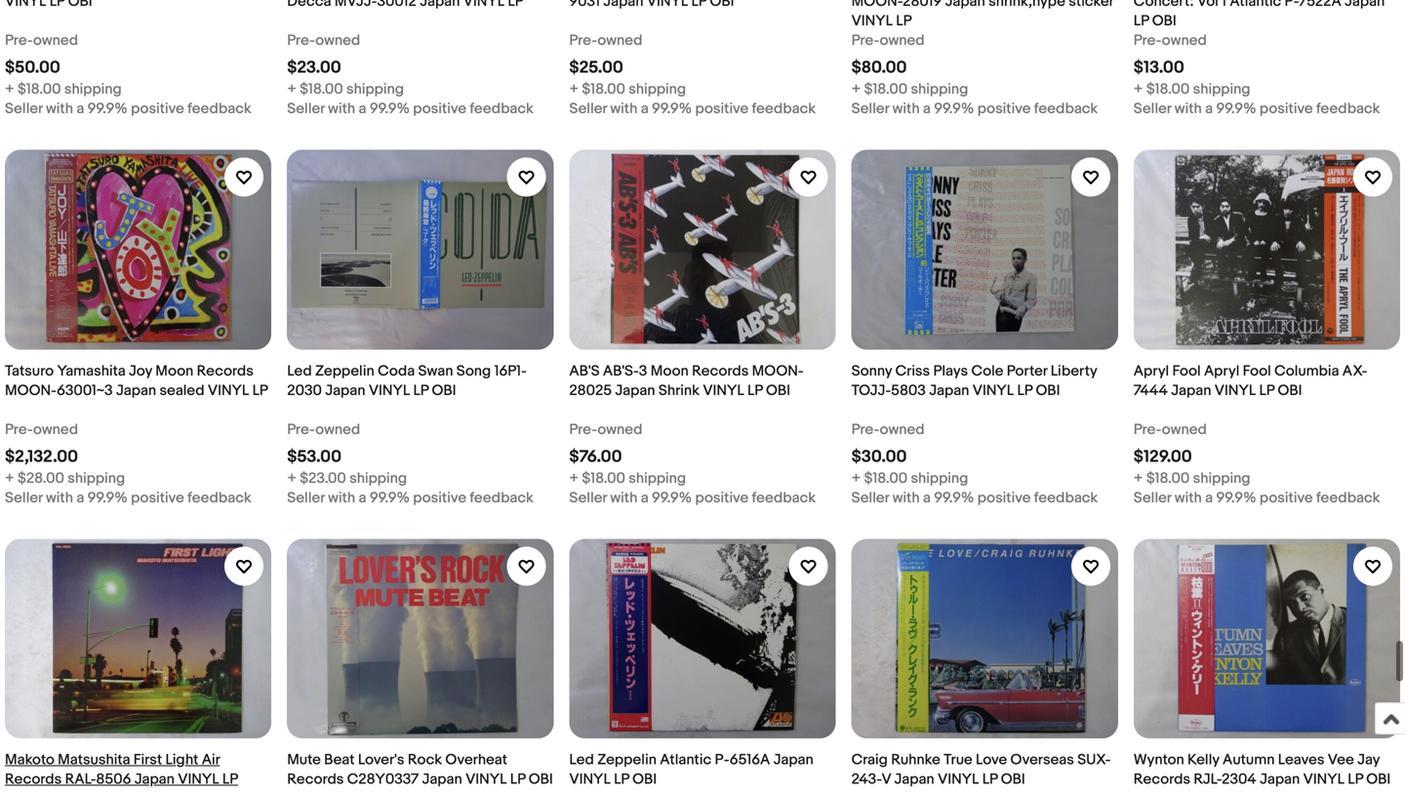 Task type: locate. For each thing, give the bounding box(es) containing it.
fool up $129.00
[[1173, 362, 1201, 380]]

records down mute
[[287, 771, 344, 789]]

seller down $80.00 text box
[[852, 100, 890, 118]]

shipping for $50.00
[[64, 80, 122, 98]]

records inside "wynton kelly autumn leaves vee jay records rjl-2304 japan  vinyl lp obi"
[[1134, 771, 1191, 789]]

overseas
[[1011, 752, 1075, 769]]

seller inside the "pre-owned $2,132.00 + $28.00 shipping seller with a 99.9% positive feedback"
[[5, 489, 43, 507]]

$53.00 text field
[[287, 447, 342, 467]]

owned for $76.00
[[598, 421, 643, 439]]

positive inside pre-owned $23.00 + $18.00 shipping seller with a 99.9% positive feedback
[[413, 100, 467, 118]]

0 horizontal spatial pre-owned text field
[[287, 31, 360, 50]]

feedback for $30.00
[[1035, 489, 1099, 507]]

led inside led zeppelin  atlantic p-6516a japan vinyl lp obi
[[570, 752, 594, 769]]

seller down $50.00
[[5, 100, 43, 118]]

pre- up $13.00 text field
[[1134, 32, 1163, 49]]

3 + $18.00 shipping text field from the left
[[1134, 79, 1251, 99]]

pre-owned text field for $30.00
[[852, 420, 925, 440]]

0 horizontal spatial apryl
[[1134, 362, 1170, 380]]

tatsuro
[[5, 362, 54, 380]]

pre- for $53.00
[[287, 421, 316, 439]]

owned up $129.00 text field
[[1163, 421, 1207, 439]]

$80.00 text field
[[852, 57, 907, 78]]

records up shrink
[[692, 362, 749, 380]]

feedback for $76.00
[[752, 489, 816, 507]]

v
[[882, 771, 891, 789]]

+ down $25.00 text box
[[570, 80, 579, 98]]

pre-owned text field for $50.00
[[5, 31, 78, 50]]

led zeppelin  atlantic p-6516a japan vinyl lp obi
[[570, 752, 814, 789]]

liberty
[[1051, 362, 1098, 380]]

+ $18.00 shipping text field down "$13.00"
[[1134, 79, 1251, 99]]

vinyl inside sonny criss plays cole porter liberty tojj-5803 japan  vinyl lp obi
[[973, 382, 1014, 400]]

japan down ruhnke
[[895, 771, 935, 789]]

pre-owned text field up $25.00
[[570, 31, 643, 50]]

vinyl inside ab's ab's-3 moon records moon- 28025 japan shrink vinyl lp obi
[[703, 382, 745, 400]]

owned for $23.00
[[316, 32, 360, 49]]

+ down $23.00 "text field" in the left of the page
[[287, 80, 297, 98]]

with down $129.00 text field
[[1175, 489, 1203, 507]]

1 vertical spatial moon-
[[5, 382, 57, 400]]

a for $50.00
[[76, 100, 84, 118]]

Seller with a 99.9% positive feedback text field
[[852, 99, 1099, 118], [5, 488, 252, 508], [570, 488, 816, 508], [1134, 488, 1381, 508]]

seller down $23.00 "text field" in the left of the page
[[287, 100, 325, 118]]

+
[[5, 80, 14, 98], [570, 80, 579, 98], [287, 80, 297, 98], [852, 80, 861, 98], [1134, 80, 1144, 98], [5, 470, 14, 487], [570, 470, 579, 487], [287, 470, 297, 487], [852, 470, 861, 487], [1134, 470, 1144, 487]]

zeppelin up 2030
[[315, 362, 375, 380]]

2 pre-owned text field from the left
[[852, 31, 925, 50]]

owned for $2,132.00
[[33, 421, 78, 439]]

a
[[76, 100, 84, 118], [641, 100, 649, 118], [359, 100, 367, 118], [923, 100, 931, 118], [1206, 100, 1214, 118], [76, 489, 84, 507], [641, 489, 649, 507], [359, 489, 367, 507], [923, 489, 931, 507], [1206, 489, 1214, 507]]

lp
[[252, 382, 268, 400], [748, 382, 763, 400], [413, 382, 429, 400], [1018, 382, 1033, 400], [1260, 382, 1275, 400], [223, 771, 238, 789], [614, 771, 629, 789], [510, 771, 526, 789], [983, 771, 998, 789], [1348, 771, 1364, 789]]

1 vertical spatial $23.00
[[300, 470, 346, 487]]

owned up $25.00
[[598, 32, 643, 49]]

pre- inside pre-owned $25.00 + $18.00 shipping seller with a 99.9% positive feedback
[[570, 32, 598, 49]]

pre- for $76.00
[[570, 421, 598, 439]]

obi inside led zeppelin  atlantic p-6516a japan vinyl lp obi
[[633, 771, 657, 789]]

craig
[[852, 752, 888, 769]]

records inside ab's ab's-3 moon records moon- 28025 japan shrink vinyl lp obi
[[692, 362, 749, 380]]

owned up $76.00 text field
[[598, 421, 643, 439]]

seller down $53.00 text field
[[287, 489, 325, 507]]

shipping inside pre-owned $76.00 + $18.00 shipping seller with a 99.9% positive feedback
[[629, 470, 686, 487]]

positive inside the pre-owned $80.00 + $18.00 shipping seller with a 99.9% positive feedback
[[978, 100, 1031, 118]]

+ for $80.00
[[852, 80, 861, 98]]

positive inside pre-owned $25.00 + $18.00 shipping seller with a 99.9% positive feedback
[[696, 100, 749, 118]]

+ down $50.00
[[5, 80, 14, 98]]

with inside pre-owned $30.00 + $18.00 shipping seller with a 99.9% positive feedback
[[893, 489, 920, 507]]

+ for $30.00
[[852, 470, 861, 487]]

lp inside sonny criss plays cole porter liberty tojj-5803 japan  vinyl lp obi
[[1018, 382, 1033, 400]]

$18.00 inside pre-owned $23.00 + $18.00 shipping seller with a 99.9% positive feedback
[[300, 80, 343, 98]]

$18.00 down $30.00 text box
[[865, 470, 908, 487]]

$18.00 for $23.00
[[300, 80, 343, 98]]

moon inside tatsuro yamashita joy moon records moon-63001~3 japan sealed vinyl lp
[[155, 362, 194, 380]]

vinyl
[[208, 382, 249, 400], [703, 382, 745, 400], [369, 382, 410, 400], [973, 382, 1014, 400], [1215, 382, 1257, 400], [178, 771, 219, 789], [570, 771, 611, 789], [466, 771, 507, 789], [938, 771, 980, 789], [1304, 771, 1345, 789]]

a inside pre-owned $25.00 + $18.00 shipping seller with a 99.9% positive feedback
[[641, 100, 649, 118]]

with down $80.00
[[893, 100, 920, 118]]

obi inside led zeppelin coda swan song 16p1- 2030 japan  vinyl lp obi
[[432, 382, 456, 400]]

seller down $25.00 text box
[[570, 100, 607, 118]]

pre- up $76.00 text field
[[570, 421, 598, 439]]

$18.00
[[18, 80, 61, 98], [582, 80, 626, 98], [300, 80, 343, 98], [865, 80, 908, 98], [1147, 80, 1190, 98], [582, 470, 626, 487], [865, 470, 908, 487], [1147, 470, 1190, 487]]

+ for $2,132.00
[[5, 470, 14, 487]]

+ down $13.00 text field
[[1134, 80, 1144, 98]]

owned inside the pre-owned $53.00 + $23.00 shipping seller with a 99.9% positive feedback
[[316, 421, 360, 439]]

2 moon from the left
[[651, 362, 689, 380]]

seller inside pre-owned $30.00 + $18.00 shipping seller with a 99.9% positive feedback
[[852, 489, 890, 507]]

shipping inside pre-owned $13.00 + $18.00 shipping seller with a 99.9% positive feedback
[[1194, 80, 1251, 98]]

seller down $76.00 text field
[[570, 489, 607, 507]]

0 horizontal spatial moon-
[[5, 382, 57, 400]]

with for $53.00
[[328, 489, 356, 507]]

Pre-owned text field
[[5, 31, 78, 50], [570, 31, 643, 50], [1134, 31, 1207, 50], [5, 420, 78, 440], [570, 420, 643, 440], [287, 420, 360, 440], [852, 420, 925, 440], [1134, 420, 1207, 440]]

lp inside mute beat lover's rock overheat records c28y0337 japan  vinyl lp obi
[[510, 771, 526, 789]]

$18.00 for $80.00
[[865, 80, 908, 98]]

with inside pre-owned $76.00 + $18.00 shipping seller with a 99.9% positive feedback
[[611, 489, 638, 507]]

japan down plays
[[930, 382, 970, 400]]

99.9%
[[88, 100, 128, 118], [652, 100, 692, 118], [370, 100, 410, 118], [935, 100, 975, 118], [1217, 100, 1257, 118], [88, 489, 128, 507], [652, 489, 692, 507], [370, 489, 410, 507], [935, 489, 975, 507], [1217, 489, 1257, 507]]

feedback
[[188, 100, 252, 118], [752, 100, 816, 118], [470, 100, 534, 118], [1035, 100, 1099, 118], [1317, 100, 1381, 118], [188, 489, 252, 507], [752, 489, 816, 507], [470, 489, 534, 507], [1035, 489, 1099, 507], [1317, 489, 1381, 507]]

a inside the pre-owned $53.00 + $23.00 shipping seller with a 99.9% positive feedback
[[359, 489, 367, 507]]

shipping for $13.00
[[1194, 80, 1251, 98]]

zeppelin inside led zeppelin  atlantic p-6516a japan vinyl lp obi
[[598, 752, 657, 769]]

owned inside the "pre-owned $2,132.00 + $28.00 shipping seller with a 99.9% positive feedback"
[[33, 421, 78, 439]]

+ $18.00 shipping text field
[[5, 79, 122, 99], [287, 79, 404, 99], [570, 469, 686, 488], [852, 469, 969, 488], [1134, 469, 1251, 488]]

pre- up $25.00 text box
[[570, 32, 598, 49]]

true
[[944, 752, 973, 769]]

with down + $28.00 shipping text field
[[46, 489, 73, 507]]

63001~3
[[57, 382, 113, 400]]

99.9% for $23.00
[[370, 100, 410, 118]]

0 vertical spatial led
[[287, 362, 312, 380]]

99.9% inside pre-owned $25.00 + $18.00 shipping seller with a 99.9% positive feedback
[[652, 100, 692, 118]]

a inside pre-owned $50.00 + $18.00 shipping seller with a 99.9% positive feedback
[[76, 100, 84, 118]]

obi
[[766, 382, 791, 400], [432, 382, 456, 400], [1036, 382, 1061, 400], [1278, 382, 1303, 400], [633, 771, 657, 789], [529, 771, 553, 789], [1001, 771, 1026, 789], [1367, 771, 1391, 789]]

shipping inside pre-owned $25.00 + $18.00 shipping seller with a 99.9% positive feedback
[[629, 80, 686, 98]]

shipping inside pre-owned $23.00 + $18.00 shipping seller with a 99.9% positive feedback
[[347, 80, 404, 98]]

moon- down tatsuro
[[5, 382, 57, 400]]

1 fool from the left
[[1173, 362, 1201, 380]]

japan inside makoto matsushita first light air records ral-8506 japan  vinyl lp
[[134, 771, 175, 789]]

feedback inside the pre-owned $80.00 + $18.00 shipping seller with a 99.9% positive feedback
[[1035, 100, 1099, 118]]

shipping for $25.00
[[629, 80, 686, 98]]

99.9% inside pre-owned $13.00 + $18.00 shipping seller with a 99.9% positive feedback
[[1217, 100, 1257, 118]]

Pre-owned text field
[[287, 31, 360, 50], [852, 31, 925, 50]]

seller with a 99.9% positive feedback text field for $129.00
[[1134, 488, 1381, 508]]

$28.00
[[18, 470, 64, 487]]

0 vertical spatial $23.00
[[287, 57, 341, 78]]

zeppelin for japan
[[315, 362, 375, 380]]

pre-owned $50.00 + $18.00 shipping seller with a 99.9% positive feedback
[[5, 32, 252, 118]]

zeppelin
[[315, 362, 375, 380], [598, 752, 657, 769]]

joy
[[129, 362, 152, 380]]

$18.00 for $76.00
[[582, 470, 626, 487]]

1 horizontal spatial apryl
[[1205, 362, 1240, 380]]

1 horizontal spatial zeppelin
[[598, 752, 657, 769]]

2 + $18.00 shipping text field from the left
[[852, 79, 969, 99]]

owned up $23.00 "text field" in the left of the page
[[316, 32, 360, 49]]

+ for $23.00
[[287, 80, 297, 98]]

wynton kelly autumn leaves vee jay records rjl-2304 japan  vinyl lp obi
[[1134, 752, 1391, 789]]

+ $18.00 shipping text field down $129.00 text field
[[1134, 469, 1251, 488]]

records up the 'sealed'
[[197, 362, 254, 380]]

0 horizontal spatial moon
[[155, 362, 194, 380]]

feedback inside pre-owned $129.00 + $18.00 shipping seller with a 99.9% positive feedback
[[1317, 489, 1381, 507]]

with for $2,132.00
[[46, 489, 73, 507]]

0 horizontal spatial + $18.00 shipping text field
[[570, 79, 686, 99]]

positive inside pre-owned $50.00 + $18.00 shipping seller with a 99.9% positive feedback
[[131, 100, 184, 118]]

positive
[[131, 100, 184, 118], [696, 100, 749, 118], [413, 100, 467, 118], [978, 100, 1031, 118], [1260, 100, 1314, 118], [131, 489, 184, 507], [696, 489, 749, 507], [413, 489, 467, 507], [978, 489, 1031, 507], [1260, 489, 1314, 507]]

shipping
[[64, 80, 122, 98], [629, 80, 686, 98], [347, 80, 404, 98], [911, 80, 969, 98], [1194, 80, 1251, 98], [68, 470, 125, 487], [629, 470, 686, 487], [350, 470, 407, 487], [911, 470, 969, 487], [1194, 470, 1251, 487]]

sux-
[[1078, 752, 1111, 769]]

japan right 6516a
[[774, 752, 814, 769]]

records down wynton
[[1134, 771, 1191, 789]]

+ $23.00 shipping text field
[[287, 469, 407, 488]]

owned up $30.00 text box
[[880, 421, 925, 439]]

records down makoto
[[5, 771, 62, 789]]

+ left the $28.00
[[5, 470, 14, 487]]

pre- inside pre-owned $50.00 + $18.00 shipping seller with a 99.9% positive feedback
[[5, 32, 33, 49]]

feedback inside the "pre-owned $2,132.00 + $28.00 shipping seller with a 99.9% positive feedback"
[[188, 489, 252, 507]]

seller for $25.00
[[570, 100, 607, 118]]

pre-owned text field up the $2,132.00 in the bottom of the page
[[5, 420, 78, 440]]

moon up shrink
[[651, 362, 689, 380]]

a inside pre-owned $13.00 + $18.00 shipping seller with a 99.9% positive feedback
[[1206, 100, 1214, 118]]

seller down $30.00
[[852, 489, 890, 507]]

a inside pre-owned $23.00 + $18.00 shipping seller with a 99.9% positive feedback
[[359, 100, 367, 118]]

with down the + $23.00 shipping text box
[[328, 489, 356, 507]]

+ down $80.00 text box
[[852, 80, 861, 98]]

positive for $129.00
[[1260, 489, 1314, 507]]

99.9% for $129.00
[[1217, 489, 1257, 507]]

shipping inside pre-owned $50.00 + $18.00 shipping seller with a 99.9% positive feedback
[[64, 80, 122, 98]]

+ $18.00 shipping text field down $25.00
[[570, 79, 686, 99]]

$18.00 down $25.00
[[582, 80, 626, 98]]

records inside mute beat lover's rock overheat records c28y0337 japan  vinyl lp obi
[[287, 771, 344, 789]]

99.9% inside pre-owned $76.00 + $18.00 shipping seller with a 99.9% positive feedback
[[652, 489, 692, 507]]

+ down $76.00 text field
[[570, 470, 579, 487]]

owned inside pre-owned $50.00 + $18.00 shipping seller with a 99.9% positive feedback
[[33, 32, 78, 49]]

$76.00 text field
[[570, 447, 622, 467]]

0 horizontal spatial led
[[287, 362, 312, 380]]

2 horizontal spatial + $18.00 shipping text field
[[1134, 79, 1251, 99]]

pre-owned text field up $129.00 text field
[[1134, 420, 1207, 440]]

owned up $50.00 text field
[[33, 32, 78, 49]]

with down $30.00 text box
[[893, 489, 920, 507]]

99.9% for $53.00
[[370, 489, 410, 507]]

owned inside pre-owned $25.00 + $18.00 shipping seller with a 99.9% positive feedback
[[598, 32, 643, 49]]

japan down the leaves
[[1260, 771, 1301, 789]]

$18.00 down $23.00 "text field" in the left of the page
[[300, 80, 343, 98]]

apryl
[[1134, 362, 1170, 380], [1205, 362, 1240, 380]]

shipping inside pre-owned $129.00 + $18.00 shipping seller with a 99.9% positive feedback
[[1194, 470, 1251, 487]]

lover's
[[358, 752, 405, 769]]

fool left 'columbia'
[[1243, 362, 1272, 380]]

owned inside pre-owned $129.00 + $18.00 shipping seller with a 99.9% positive feedback
[[1163, 421, 1207, 439]]

$2,132.00
[[5, 447, 78, 467]]

japan
[[116, 382, 156, 400], [615, 382, 656, 400], [325, 382, 366, 400], [930, 382, 970, 400], [1172, 382, 1212, 400], [774, 752, 814, 769], [134, 771, 175, 789], [422, 771, 462, 789], [895, 771, 935, 789], [1260, 771, 1301, 789]]

feedback for $23.00
[[470, 100, 534, 118]]

$18.00 down $129.00 text field
[[1147, 470, 1190, 487]]

0 horizontal spatial zeppelin
[[315, 362, 375, 380]]

led zeppelin coda swan song 16p1- 2030 japan  vinyl lp obi
[[287, 362, 527, 400]]

wynton kelly autumn leaves vee jay records rjl-2304 japan  vinyl lp obi link
[[1134, 539, 1401, 794]]

+ inside pre-owned $13.00 + $18.00 shipping seller with a 99.9% positive feedback
[[1134, 80, 1144, 98]]

0 horizontal spatial fool
[[1173, 362, 1201, 380]]

owned
[[33, 32, 78, 49], [598, 32, 643, 49], [316, 32, 360, 49], [880, 32, 925, 49], [1163, 32, 1207, 49], [33, 421, 78, 439], [598, 421, 643, 439], [316, 421, 360, 439], [880, 421, 925, 439], [1163, 421, 1207, 439]]

0 vertical spatial moon-
[[752, 362, 804, 380]]

criss
[[896, 362, 930, 380]]

moon for $2,132.00
[[155, 362, 194, 380]]

Seller with a 99.9% positive feedback text field
[[5, 99, 252, 118], [570, 99, 816, 118], [287, 99, 534, 118], [1134, 99, 1381, 118], [287, 488, 534, 508], [852, 488, 1099, 508]]

a inside the "pre-owned $2,132.00 + $28.00 shipping seller with a 99.9% positive feedback"
[[76, 489, 84, 507]]

obi inside craig ruhnke true love overseas sux- 243-v japan  vinyl lp obi
[[1001, 771, 1026, 789]]

pre-owned text field up $23.00 "text field" in the left of the page
[[287, 31, 360, 50]]

owned inside the pre-owned $80.00 + $18.00 shipping seller with a 99.9% positive feedback
[[880, 32, 925, 49]]

makoto matsushita first light air records ral-8506 japan  vinyl lp link
[[5, 539, 272, 794]]

p-
[[715, 752, 730, 769]]

apryl up 7444
[[1134, 362, 1170, 380]]

seller with a 99.9% positive feedback text field for $53.00
[[287, 488, 534, 508]]

pre- for $23.00
[[287, 32, 316, 49]]

$18.00 down "$13.00"
[[1147, 80, 1190, 98]]

beat
[[324, 752, 355, 769]]

+ $18.00 shipping text field down $76.00 text field
[[570, 469, 686, 488]]

$23.00
[[287, 57, 341, 78], [300, 470, 346, 487]]

positive inside pre-owned $30.00 + $18.00 shipping seller with a 99.9% positive feedback
[[978, 489, 1031, 507]]

owned inside pre-owned $30.00 + $18.00 shipping seller with a 99.9% positive feedback
[[880, 421, 925, 439]]

+ inside pre-owned $30.00 + $18.00 shipping seller with a 99.9% positive feedback
[[852, 470, 861, 487]]

with inside the pre-owned $53.00 + $23.00 shipping seller with a 99.9% positive feedback
[[328, 489, 356, 507]]

a for $80.00
[[923, 100, 931, 118]]

ral-
[[65, 771, 96, 789]]

feedback inside pre-owned $13.00 + $18.00 shipping seller with a 99.9% positive feedback
[[1317, 100, 1381, 118]]

pre-owned text field up $30.00 text box
[[852, 420, 925, 440]]

$30.00 text field
[[852, 447, 907, 467]]

with for $76.00
[[611, 489, 638, 507]]

japan down 'first'
[[134, 771, 175, 789]]

lp inside ab's ab's-3 moon records moon- 28025 japan shrink vinyl lp obi
[[748, 382, 763, 400]]

a inside pre-owned $129.00 + $18.00 shipping seller with a 99.9% positive feedback
[[1206, 489, 1214, 507]]

pre- up $53.00 text field
[[287, 421, 316, 439]]

with down $23.00 "text field" in the left of the page
[[328, 100, 356, 118]]

$18.00 down $50.00 text field
[[18, 80, 61, 98]]

$18.00 inside pre-owned $129.00 + $18.00 shipping seller with a 99.9% positive feedback
[[1147, 470, 1190, 487]]

+ inside the pre-owned $53.00 + $23.00 shipping seller with a 99.9% positive feedback
[[287, 470, 297, 487]]

pre- up $129.00
[[1134, 421, 1163, 439]]

pre- inside the pre-owned $80.00 + $18.00 shipping seller with a 99.9% positive feedback
[[852, 32, 880, 49]]

with inside pre-owned $23.00 + $18.00 shipping seller with a 99.9% positive feedback
[[328, 100, 356, 118]]

positive for $80.00
[[978, 100, 1031, 118]]

moon up the 'sealed'
[[155, 362, 194, 380]]

air
[[202, 752, 220, 769]]

1 pre-owned text field from the left
[[287, 31, 360, 50]]

2 apryl from the left
[[1205, 362, 1240, 380]]

swan
[[418, 362, 453, 380]]

with inside the pre-owned $80.00 + $18.00 shipping seller with a 99.9% positive feedback
[[893, 100, 920, 118]]

positive inside pre-owned $129.00 + $18.00 shipping seller with a 99.9% positive feedback
[[1260, 489, 1314, 507]]

japan inside mute beat lover's rock overheat records c28y0337 japan  vinyl lp obi
[[422, 771, 462, 789]]

99.9% for $13.00
[[1217, 100, 1257, 118]]

japan inside apryl fool apryl fool columbia ax- 7444 japan  vinyl lp obi
[[1172, 382, 1212, 400]]

lp inside makoto matsushita first light air records ral-8506 japan  vinyl lp
[[223, 771, 238, 789]]

zeppelin left atlantic
[[598, 752, 657, 769]]

with down "$13.00"
[[1175, 100, 1203, 118]]

a for $13.00
[[1206, 100, 1214, 118]]

seller
[[5, 100, 43, 118], [570, 100, 607, 118], [287, 100, 325, 118], [852, 100, 890, 118], [1134, 100, 1172, 118], [5, 489, 43, 507], [570, 489, 607, 507], [287, 489, 325, 507], [852, 489, 890, 507], [1134, 489, 1172, 507]]

mute
[[287, 752, 321, 769]]

apryl left 'columbia'
[[1205, 362, 1240, 380]]

records
[[197, 362, 254, 380], [692, 362, 749, 380], [5, 771, 62, 789], [287, 771, 344, 789], [1134, 771, 1191, 789]]

pre- up $50.00
[[5, 32, 33, 49]]

1 horizontal spatial moon
[[651, 362, 689, 380]]

1 horizontal spatial led
[[570, 752, 594, 769]]

+ $18.00 shipping text field for $25.00
[[570, 79, 686, 99]]

plays
[[934, 362, 969, 380]]

$2,132.00 text field
[[5, 447, 78, 467]]

pre- up $23.00 "text field" in the left of the page
[[287, 32, 316, 49]]

overheat
[[446, 752, 508, 769]]

seller inside pre-owned $25.00 + $18.00 shipping seller with a 99.9% positive feedback
[[570, 100, 607, 118]]

seller inside pre-owned $23.00 + $18.00 shipping seller with a 99.9% positive feedback
[[287, 100, 325, 118]]

1 vertical spatial led
[[570, 752, 594, 769]]

feedback inside pre-owned $76.00 + $18.00 shipping seller with a 99.9% positive feedback
[[752, 489, 816, 507]]

0 vertical spatial zeppelin
[[315, 362, 375, 380]]

seller with a 99.9% positive feedback text field for $50.00
[[5, 99, 252, 118]]

pre-owned text field for $13.00
[[1134, 31, 1207, 50]]

+ down $129.00
[[1134, 470, 1144, 487]]

pre-owned text field up $53.00 text field
[[287, 420, 360, 440]]

1 horizontal spatial fool
[[1243, 362, 1272, 380]]

led
[[287, 362, 312, 380], [570, 752, 594, 769]]

obi inside sonny criss plays cole porter liberty tojj-5803 japan  vinyl lp obi
[[1036, 382, 1061, 400]]

+ $18.00 shipping text field down $30.00 text box
[[852, 469, 969, 488]]

owned for $13.00
[[1163, 32, 1207, 49]]

seller down $13.00 text field
[[1134, 100, 1172, 118]]

+ down $53.00 text field
[[287, 470, 297, 487]]

1 horizontal spatial + $18.00 shipping text field
[[852, 79, 969, 99]]

owned inside pre-owned $23.00 + $18.00 shipping seller with a 99.9% positive feedback
[[316, 32, 360, 49]]

+ $18.00 shipping text field down $80.00
[[852, 79, 969, 99]]

seller down $129.00
[[1134, 489, 1172, 507]]

7444
[[1134, 382, 1168, 400]]

pre-owned text field up $80.00
[[852, 31, 925, 50]]

positive for $50.00
[[131, 100, 184, 118]]

pre- up the $2,132.00 in the bottom of the page
[[5, 421, 33, 439]]

fool
[[1173, 362, 1201, 380], [1243, 362, 1272, 380]]

+ down $30.00
[[852, 470, 861, 487]]

+ $18.00 shipping text field
[[570, 79, 686, 99], [852, 79, 969, 99], [1134, 79, 1251, 99]]

shipping for $80.00
[[911, 80, 969, 98]]

seller inside the pre-owned $80.00 + $18.00 shipping seller with a 99.9% positive feedback
[[852, 100, 890, 118]]

pre-owned text field for $80.00
[[852, 31, 925, 50]]

japan down "rock"
[[422, 771, 462, 789]]

pre-owned text field up "$13.00"
[[1134, 31, 1207, 50]]

japan right 7444
[[1172, 382, 1212, 400]]

japan right 2030
[[325, 382, 366, 400]]

feedback for $129.00
[[1317, 489, 1381, 507]]

$18.00 inside pre-owned $50.00 + $18.00 shipping seller with a 99.9% positive feedback
[[18, 80, 61, 98]]

seller for $80.00
[[852, 100, 890, 118]]

feedback inside pre-owned $25.00 + $18.00 shipping seller with a 99.9% positive feedback
[[752, 100, 816, 118]]

$50.00 text field
[[5, 57, 60, 78]]

1 horizontal spatial pre-owned text field
[[852, 31, 925, 50]]

16p1-
[[495, 362, 527, 380]]

positive for $25.00
[[696, 100, 749, 118]]

5803
[[891, 382, 926, 400]]

shipping for $129.00
[[1194, 470, 1251, 487]]

pre- up $80.00 text box
[[852, 32, 880, 49]]

seller for $23.00
[[287, 100, 325, 118]]

a inside the pre-owned $80.00 + $18.00 shipping seller with a 99.9% positive feedback
[[923, 100, 931, 118]]

pre- for $50.00
[[5, 32, 33, 49]]

+ for $129.00
[[1134, 470, 1144, 487]]

japan down joy
[[116, 382, 156, 400]]

1 + $18.00 shipping text field from the left
[[570, 79, 686, 99]]

with for $23.00
[[328, 100, 356, 118]]

+ $28.00 shipping text field
[[5, 469, 125, 488]]

pre-owned text field up $76.00 text field
[[570, 420, 643, 440]]

moon- left sonny
[[752, 362, 804, 380]]

a inside pre-owned $76.00 + $18.00 shipping seller with a 99.9% positive feedback
[[641, 489, 649, 507]]

positive for $76.00
[[696, 489, 749, 507]]

vinyl inside makoto matsushita first light air records ral-8506 japan  vinyl lp
[[178, 771, 219, 789]]

seller down the $28.00
[[5, 489, 43, 507]]

pre- up $30.00
[[852, 421, 880, 439]]

1 horizontal spatial moon-
[[752, 362, 804, 380]]

$18.00 for $13.00
[[1147, 80, 1190, 98]]

with
[[46, 100, 73, 118], [611, 100, 638, 118], [328, 100, 356, 118], [893, 100, 920, 118], [1175, 100, 1203, 118], [46, 489, 73, 507], [611, 489, 638, 507], [328, 489, 356, 507], [893, 489, 920, 507], [1175, 489, 1203, 507]]

with down $25.00
[[611, 100, 638, 118]]

seller inside pre-owned $129.00 + $18.00 shipping seller with a 99.9% positive feedback
[[1134, 489, 1172, 507]]

$18.00 down $80.00
[[865, 80, 908, 98]]

owned inside pre-owned $13.00 + $18.00 shipping seller with a 99.9% positive feedback
[[1163, 32, 1207, 49]]

japan inside sonny criss plays cole porter liberty tojj-5803 japan  vinyl lp obi
[[930, 382, 970, 400]]

99.9% inside the pre-owned $53.00 + $23.00 shipping seller with a 99.9% positive feedback
[[370, 489, 410, 507]]

pre-
[[5, 32, 33, 49], [570, 32, 598, 49], [287, 32, 316, 49], [852, 32, 880, 49], [1134, 32, 1163, 49], [5, 421, 33, 439], [570, 421, 598, 439], [287, 421, 316, 439], [852, 421, 880, 439], [1134, 421, 1163, 439]]

positive inside pre-owned $76.00 + $18.00 shipping seller with a 99.9% positive feedback
[[696, 489, 749, 507]]

cole
[[972, 362, 1004, 380]]

a for $2,132.00
[[76, 489, 84, 507]]

pre- inside the "pre-owned $2,132.00 + $28.00 shipping seller with a 99.9% positive feedback"
[[5, 421, 33, 439]]

pre- for $13.00
[[1134, 32, 1163, 49]]

owned up $2,132.00 text field
[[33, 421, 78, 439]]

owned up $53.00 text field
[[316, 421, 360, 439]]

99.9% inside pre-owned $30.00 + $18.00 shipping seller with a 99.9% positive feedback
[[935, 489, 975, 507]]

99.9% inside the "pre-owned $2,132.00 + $28.00 shipping seller with a 99.9% positive feedback"
[[88, 489, 128, 507]]

feedback inside pre-owned $50.00 + $18.00 shipping seller with a 99.9% positive feedback
[[188, 100, 252, 118]]

with down $76.00 text field
[[611, 489, 638, 507]]

$30.00
[[852, 447, 907, 467]]

seller for $13.00
[[1134, 100, 1172, 118]]

1 moon from the left
[[155, 362, 194, 380]]

seller for $53.00
[[287, 489, 325, 507]]

pre- inside pre-owned $13.00 + $18.00 shipping seller with a 99.9% positive feedback
[[1134, 32, 1163, 49]]

$18.00 inside pre-owned $13.00 + $18.00 shipping seller with a 99.9% positive feedback
[[1147, 80, 1190, 98]]

owned up "$13.00"
[[1163, 32, 1207, 49]]

vinyl inside led zeppelin  atlantic p-6516a japan vinyl lp obi
[[570, 771, 611, 789]]

shipping for $23.00
[[347, 80, 404, 98]]

seller with a 99.9% positive feedback text field for $13.00
[[1134, 99, 1381, 118]]

seller for $2,132.00
[[5, 489, 43, 507]]

sonny
[[852, 362, 893, 380]]

japan down 3 at the left
[[615, 382, 656, 400]]

with down $50.00 text field
[[46, 100, 73, 118]]

sealed
[[160, 382, 205, 400]]

a inside pre-owned $30.00 + $18.00 shipping seller with a 99.9% positive feedback
[[923, 489, 931, 507]]

$18.00 down $76.00 text field
[[582, 470, 626, 487]]

moon-
[[752, 362, 804, 380], [5, 382, 57, 400]]

owned up $80.00
[[880, 32, 925, 49]]

seller for $30.00
[[852, 489, 890, 507]]

1 vertical spatial zeppelin
[[598, 752, 657, 769]]

+ inside pre-owned $23.00 + $18.00 shipping seller with a 99.9% positive feedback
[[287, 80, 297, 98]]



Task type: describe. For each thing, give the bounding box(es) containing it.
japan inside ab's ab's-3 moon records moon- 28025 japan shrink vinyl lp obi
[[615, 382, 656, 400]]

pre- for $25.00
[[570, 32, 598, 49]]

vinyl inside craig ruhnke true love overseas sux- 243-v japan  vinyl lp obi
[[938, 771, 980, 789]]

ruhnke
[[891, 752, 941, 769]]

pre-owned text field for $2,132.00
[[5, 420, 78, 440]]

obi inside mute beat lover's rock overheat records c28y0337 japan  vinyl lp obi
[[529, 771, 553, 789]]

ab's-
[[603, 362, 639, 380]]

seller with a 99.9% positive feedback text field for $23.00
[[287, 99, 534, 118]]

$18.00 for $50.00
[[18, 80, 61, 98]]

wynton
[[1134, 752, 1185, 769]]

song
[[457, 362, 491, 380]]

pre- for $129.00
[[1134, 421, 1163, 439]]

2030
[[287, 382, 322, 400]]

lp inside led zeppelin coda swan song 16p1- 2030 japan  vinyl lp obi
[[413, 382, 429, 400]]

led for led zeppelin  atlantic p-6516a japan vinyl lp obi
[[570, 752, 594, 769]]

seller for $50.00
[[5, 100, 43, 118]]

$13.00
[[1134, 57, 1185, 78]]

seller with a 99.9% positive feedback text field for $2,132.00
[[5, 488, 252, 508]]

2304
[[1222, 771, 1257, 789]]

rjl-
[[1194, 771, 1222, 789]]

1 apryl from the left
[[1134, 362, 1170, 380]]

feedback for $50.00
[[188, 100, 252, 118]]

$129.00
[[1134, 447, 1193, 467]]

vinyl inside "wynton kelly autumn leaves vee jay records rjl-2304 japan  vinyl lp obi"
[[1304, 771, 1345, 789]]

with for $13.00
[[1175, 100, 1203, 118]]

+ $18.00 shipping text field for $80.00
[[852, 79, 969, 99]]

shrink
[[659, 382, 700, 400]]

pre-owned text field for $23.00
[[287, 31, 360, 50]]

seller with a 99.9% positive feedback text field for $76.00
[[570, 488, 816, 508]]

owned for $50.00
[[33, 32, 78, 49]]

leaves
[[1279, 752, 1325, 769]]

243-
[[852, 771, 882, 789]]

rock
[[408, 752, 442, 769]]

japan inside "wynton kelly autumn leaves vee jay records rjl-2304 japan  vinyl lp obi"
[[1260, 771, 1301, 789]]

with for $50.00
[[46, 100, 73, 118]]

pre-owned text field for $25.00
[[570, 31, 643, 50]]

pre-owned text field for $53.00
[[287, 420, 360, 440]]

pre-owned text field for $76.00
[[570, 420, 643, 440]]

$80.00
[[852, 57, 907, 78]]

99.9% for $50.00
[[88, 100, 128, 118]]

shipping for $53.00
[[350, 470, 407, 487]]

c28y0337
[[347, 771, 419, 789]]

led for led zeppelin coda swan song 16p1- 2030 japan  vinyl lp obi
[[287, 362, 312, 380]]

feedback for $25.00
[[752, 100, 816, 118]]

lp inside tatsuro yamashita joy moon records moon-63001~3 japan sealed vinyl lp
[[252, 382, 268, 400]]

positive for $23.00
[[413, 100, 467, 118]]

records inside makoto matsushita first light air records ral-8506 japan  vinyl lp
[[5, 771, 62, 789]]

$18.00 for $25.00
[[582, 80, 626, 98]]

love
[[976, 752, 1008, 769]]

+ for $53.00
[[287, 470, 297, 487]]

6516a
[[730, 752, 770, 769]]

+ for $76.00
[[570, 470, 579, 487]]

a for $129.00
[[1206, 489, 1214, 507]]

seller for $76.00
[[570, 489, 607, 507]]

$23.00 text field
[[287, 57, 341, 78]]

$23.00 inside the pre-owned $53.00 + $23.00 shipping seller with a 99.9% positive feedback
[[300, 470, 346, 487]]

+ $18.00 shipping text field down $23.00 "text field" in the left of the page
[[287, 79, 404, 99]]

pre-owned $30.00 + $18.00 shipping seller with a 99.9% positive feedback
[[852, 421, 1099, 507]]

shipping for $2,132.00
[[68, 470, 125, 487]]

$53.00
[[287, 447, 342, 467]]

porter
[[1007, 362, 1048, 380]]

sonny criss plays cole porter liberty tojj-5803 japan  vinyl lp obi
[[852, 362, 1098, 400]]

vinyl inside led zeppelin coda swan song 16p1- 2030 japan  vinyl lp obi
[[369, 382, 410, 400]]

vinyl inside mute beat lover's rock overheat records c28y0337 japan  vinyl lp obi
[[466, 771, 507, 789]]

mute beat lover's rock overheat records c28y0337 japan  vinyl lp obi
[[287, 752, 553, 789]]

positive for $13.00
[[1260, 100, 1314, 118]]

japan inside tatsuro yamashita joy moon records moon-63001~3 japan sealed vinyl lp
[[116, 382, 156, 400]]

kelly
[[1188, 752, 1220, 769]]

jay
[[1358, 752, 1380, 769]]

+ for $25.00
[[570, 80, 579, 98]]

ab's
[[570, 362, 600, 380]]

tojj-
[[852, 382, 891, 400]]

shipping for $76.00
[[629, 470, 686, 487]]

2 fool from the left
[[1243, 362, 1272, 380]]

pre-owned $2,132.00 + $28.00 shipping seller with a 99.9% positive feedback
[[5, 421, 252, 507]]

pre-owned $76.00 + $18.00 shipping seller with a 99.9% positive feedback
[[570, 421, 816, 507]]

vee
[[1328, 752, 1355, 769]]

vinyl inside tatsuro yamashita joy moon records moon-63001~3 japan sealed vinyl lp
[[208, 382, 249, 400]]

8506
[[96, 771, 131, 789]]

columbia
[[1275, 362, 1340, 380]]

3
[[639, 362, 648, 380]]

coda
[[378, 362, 415, 380]]

moon for $76.00
[[651, 362, 689, 380]]

positive for $30.00
[[978, 489, 1031, 507]]

$23.00 inside pre-owned $23.00 + $18.00 shipping seller with a 99.9% positive feedback
[[287, 57, 341, 78]]

+ $18.00 shipping text field down $50.00 text field
[[5, 79, 122, 99]]

pre-owned $13.00 + $18.00 shipping seller with a 99.9% positive feedback
[[1134, 32, 1381, 118]]

$13.00 text field
[[1134, 57, 1185, 78]]

a for $23.00
[[359, 100, 367, 118]]

a for $30.00
[[923, 489, 931, 507]]

zeppelin for lp
[[598, 752, 657, 769]]

light
[[165, 752, 199, 769]]

lp inside apryl fool apryl fool columbia ax- 7444 japan  vinyl lp obi
[[1260, 382, 1275, 400]]

atlantic
[[660, 752, 712, 769]]

a for $76.00
[[641, 489, 649, 507]]

makoto matsushita first light air records ral-8506 japan  vinyl lp
[[5, 752, 238, 789]]

lp inside led zeppelin  atlantic p-6516a japan vinyl lp obi
[[614, 771, 629, 789]]

with for $129.00
[[1175, 489, 1203, 507]]

+ for $13.00
[[1134, 80, 1144, 98]]

99.9% for $76.00
[[652, 489, 692, 507]]

vinyl inside apryl fool apryl fool columbia ax- 7444 japan  vinyl lp obi
[[1215, 382, 1257, 400]]

$18.00 for $30.00
[[865, 470, 908, 487]]

records inside tatsuro yamashita joy moon records moon-63001~3 japan sealed vinyl lp
[[197, 362, 254, 380]]

feedback for $53.00
[[470, 489, 534, 507]]

99.9% for $2,132.00
[[88, 489, 128, 507]]

matsushita
[[58, 752, 130, 769]]

pre-owned $129.00 + $18.00 shipping seller with a 99.9% positive feedback
[[1134, 421, 1381, 507]]

pre-owned $80.00 + $18.00 shipping seller with a 99.9% positive feedback
[[852, 32, 1099, 118]]

feedback for $80.00
[[1035, 100, 1099, 118]]

owned for $53.00
[[316, 421, 360, 439]]

pre-owned $25.00 + $18.00 shipping seller with a 99.9% positive feedback
[[570, 32, 816, 118]]

lp inside "wynton kelly autumn leaves vee jay records rjl-2304 japan  vinyl lp obi"
[[1348, 771, 1364, 789]]

seller with a 99.9% positive feedback text field for $25.00
[[570, 99, 816, 118]]

makoto
[[5, 752, 54, 769]]

led zeppelin  atlantic p-6516a japan vinyl lp obi link
[[570, 539, 836, 794]]

feedback for $13.00
[[1317, 100, 1381, 118]]

$76.00
[[570, 447, 622, 467]]

japan inside craig ruhnke true love overseas sux- 243-v japan  vinyl lp obi
[[895, 771, 935, 789]]

lp inside craig ruhnke true love overseas sux- 243-v japan  vinyl lp obi
[[983, 771, 998, 789]]

mute beat lover's rock overheat records c28y0337 japan  vinyl lp obi link
[[287, 539, 554, 794]]

a for $53.00
[[359, 489, 367, 507]]

pre-owned $23.00 + $18.00 shipping seller with a 99.9% positive feedback
[[287, 32, 534, 118]]

pre-owned $53.00 + $23.00 shipping seller with a 99.9% positive feedback
[[287, 421, 534, 507]]

japan inside led zeppelin  atlantic p-6516a japan vinyl lp obi
[[774, 752, 814, 769]]

apryl fool apryl fool columbia ax- 7444 japan  vinyl lp obi
[[1134, 362, 1368, 400]]

$50.00
[[5, 57, 60, 78]]

craig ruhnke true love overseas sux- 243-v japan  vinyl lp obi link
[[852, 539, 1119, 794]]

ab's ab's-3 moon records moon- 28025 japan shrink vinyl lp obi
[[570, 362, 804, 400]]

$18.00 for $129.00
[[1147, 470, 1190, 487]]

first
[[134, 752, 162, 769]]

pre- for $2,132.00
[[5, 421, 33, 439]]

craig ruhnke true love overseas sux- 243-v japan  vinyl lp obi
[[852, 752, 1111, 789]]

$25.00
[[570, 57, 624, 78]]

obi inside apryl fool apryl fool columbia ax- 7444 japan  vinyl lp obi
[[1278, 382, 1303, 400]]

positive for $53.00
[[413, 489, 467, 507]]

seller for $129.00
[[1134, 489, 1172, 507]]

with for $25.00
[[611, 100, 638, 118]]

99.9% for $25.00
[[652, 100, 692, 118]]

pre- for $30.00
[[852, 421, 880, 439]]

ax-
[[1343, 362, 1368, 380]]

positive for $2,132.00
[[131, 489, 184, 507]]

a for $25.00
[[641, 100, 649, 118]]

28025
[[570, 382, 612, 400]]

seller with a 99.9% positive feedback text field for $30.00
[[852, 488, 1099, 508]]

obi inside "wynton kelly autumn leaves vee jay records rjl-2304 japan  vinyl lp obi"
[[1367, 771, 1391, 789]]

tatsuro yamashita joy moon records moon-63001~3 japan sealed vinyl lp
[[5, 362, 268, 400]]

owned for $80.00
[[880, 32, 925, 49]]

with for $30.00
[[893, 489, 920, 507]]

obi inside ab's ab's-3 moon records moon- 28025 japan shrink vinyl lp obi
[[766, 382, 791, 400]]

$129.00 text field
[[1134, 447, 1193, 467]]

+ for $50.00
[[5, 80, 14, 98]]

owned for $30.00
[[880, 421, 925, 439]]

$25.00 text field
[[570, 57, 624, 78]]

99.9% for $80.00
[[935, 100, 975, 118]]

autumn
[[1223, 752, 1275, 769]]

shipping for $30.00
[[911, 470, 969, 487]]

yamashita
[[57, 362, 126, 380]]

japan inside led zeppelin coda swan song 16p1- 2030 japan  vinyl lp obi
[[325, 382, 366, 400]]

+ $18.00 shipping text field for $76.00
[[570, 469, 686, 488]]



Task type: vqa. For each thing, say whether or not it's contained in the screenshot.
14) within the IZZO Golf Black Plastic Golf Club Tube, 1.5 Inch (Pack of 14) NEW
no



